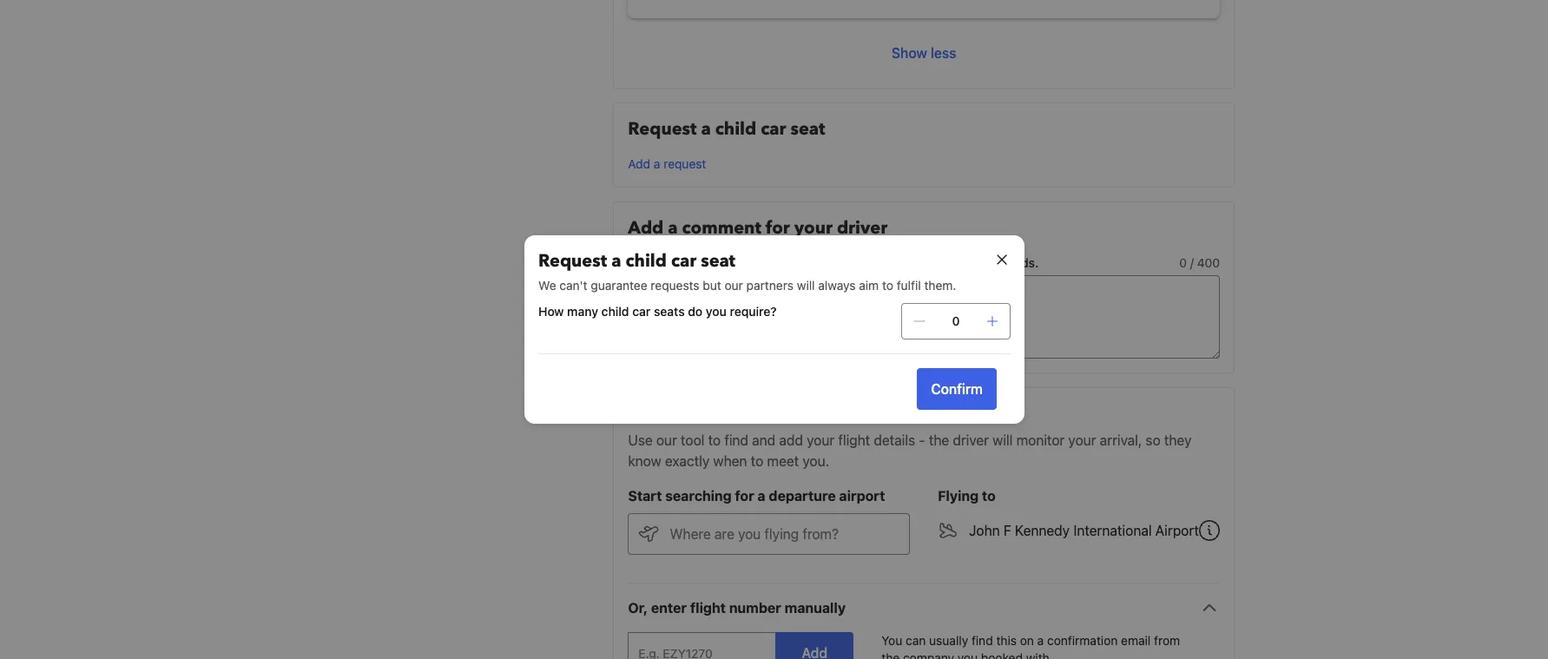 Task type: describe. For each thing, give the bounding box(es) containing it.
add inside add flight tracking use our tool to find and add your flight details - the driver will monitor your arrival, so they know exactly when to meet you.
[[628, 402, 664, 426]]

can
[[906, 633, 926, 648]]

request a child car seat we can't guarantee requests but our partners will always aim to fulfil them.
[[538, 249, 956, 293]]

add a request
[[628, 156, 706, 171]]

a for request a child car seat we can't guarantee requests but our partners will always aim to fulfil them.
[[611, 249, 621, 273]]

details
[[874, 433, 916, 448]]

you can usually find this on a confirmation email from the company you booked with
[[882, 633, 1180, 659]]

arrival,
[[1100, 433, 1142, 448]]

f
[[1004, 523, 1012, 538]]

us
[[649, 255, 663, 270]]

to down and
[[751, 453, 764, 469]]

them.
[[924, 278, 956, 293]]

confirm button
[[917, 368, 997, 410]]

fulfil
[[897, 278, 921, 293]]

require?
[[730, 304, 777, 319]]

comment
[[682, 216, 762, 240]]

confirmation
[[1047, 633, 1118, 648]]

specific
[[872, 255, 917, 270]]

start
[[628, 488, 662, 504]]

international
[[1074, 523, 1152, 538]]

show less
[[892, 45, 957, 61]]

1 vertical spatial flight
[[838, 433, 870, 448]]

0 for 0
[[952, 314, 960, 328]]

0 vertical spatial know
[[666, 255, 697, 270]]

flight inside dropdown button
[[690, 600, 726, 616]]

add for add a request
[[628, 156, 651, 171]]

booked
[[981, 651, 1023, 659]]

we
[[538, 278, 556, 293]]

your up the let us know about any special requests or specific child car seat needs.
[[794, 216, 833, 240]]

guarantee
[[590, 278, 647, 293]]

this
[[997, 633, 1017, 648]]

seat for request a child car seat
[[791, 117, 825, 141]]

let
[[628, 255, 646, 270]]

a left departure
[[758, 488, 766, 504]]

add
[[779, 433, 803, 448]]

to inside "request a child car seat we can't guarantee requests but our partners will always aim to fulfil them."
[[882, 278, 893, 293]]

or, enter flight number manually button
[[628, 598, 1220, 618]]

our inside "request a child car seat we can't guarantee requests but our partners will always aim to fulfil them."
[[724, 278, 743, 293]]

john f kennedy international airport
[[969, 523, 1199, 538]]

usually
[[929, 633, 969, 648]]

1 horizontal spatial requests
[[803, 255, 854, 270]]

kennedy
[[1015, 523, 1070, 538]]

do
[[688, 304, 702, 319]]

add a comment for your driver
[[628, 216, 888, 240]]

child for how many child car seats do you require?
[[601, 304, 629, 319]]

they
[[1165, 433, 1192, 448]]

searching
[[665, 488, 732, 504]]

-
[[919, 433, 926, 448]]

use
[[628, 433, 653, 448]]

partners
[[746, 278, 793, 293]]

special
[[760, 255, 800, 270]]

airport
[[1156, 523, 1199, 538]]

request
[[664, 156, 706, 171]]

airport
[[839, 488, 885, 504]]

to right tool
[[708, 433, 721, 448]]

a for add a comment for your driver
[[668, 216, 678, 240]]

will inside "request a child car seat we can't guarantee requests but our partners will always aim to fulfil them."
[[797, 278, 815, 293]]

find inside add flight tracking use our tool to find and add your flight details - the driver will monitor your arrival, so they know exactly when to meet you.
[[725, 433, 749, 448]]

a inside you can usually find this on a confirmation email from the company you booked with
[[1038, 633, 1044, 648]]

add a request button
[[628, 155, 706, 173]]

a for add a request
[[654, 156, 660, 171]]

add flight tracking use our tool to find and add your flight details - the driver will monitor your arrival, so they know exactly when to meet you.
[[628, 402, 1192, 469]]

request for request a child car seat
[[628, 117, 697, 141]]

car for request a child car seat
[[761, 117, 787, 141]]

or,
[[628, 600, 648, 616]]

driver inside add flight tracking use our tool to find and add your flight details - the driver will monitor your arrival, so they know exactly when to meet you.
[[953, 433, 989, 448]]

always
[[818, 278, 856, 293]]

you
[[882, 633, 903, 648]]

start searching for a departure airport
[[628, 488, 885, 504]]

tracking
[[718, 402, 787, 426]]



Task type: vqa. For each thing, say whether or not it's contained in the screenshot.
Show more
no



Task type: locate. For each thing, give the bounding box(es) containing it.
about
[[700, 255, 733, 270]]

a left "comment"
[[668, 216, 678, 240]]

your
[[794, 216, 833, 240], [807, 433, 835, 448], [1069, 433, 1097, 448]]

find up when
[[725, 433, 749, 448]]

seats
[[654, 304, 685, 319]]

flight
[[668, 402, 713, 426], [838, 433, 870, 448], [690, 600, 726, 616]]

you.
[[803, 453, 830, 469]]

1 horizontal spatial 0
[[1180, 255, 1187, 270]]

manually
[[785, 600, 846, 616]]

child for request a child car seat
[[715, 117, 757, 141]]

many
[[567, 304, 598, 319]]

add
[[628, 156, 651, 171], [628, 216, 664, 240], [628, 402, 664, 426]]

on
[[1020, 633, 1034, 648]]

1 horizontal spatial seat
[[791, 117, 825, 141]]

driver up or
[[837, 216, 888, 240]]

when
[[714, 453, 747, 469]]

0 vertical spatial request
[[628, 117, 697, 141]]

0 vertical spatial find
[[725, 433, 749, 448]]

flying
[[938, 488, 979, 504]]

for
[[766, 216, 790, 240], [735, 488, 755, 504]]

0 vertical spatial flight
[[668, 402, 713, 426]]

add up use
[[628, 402, 664, 426]]

a inside "request a child car seat we can't guarantee requests but our partners will always aim to fulfil them."
[[611, 249, 621, 273]]

flying to
[[938, 488, 996, 504]]

know down use
[[628, 453, 662, 469]]

you inside you can usually find this on a confirmation email from the company you booked with
[[958, 651, 978, 659]]

0 vertical spatial requests
[[803, 255, 854, 270]]

1 horizontal spatial you
[[958, 651, 978, 659]]

the down you
[[882, 651, 900, 659]]

add left request
[[628, 156, 651, 171]]

0 vertical spatial for
[[766, 216, 790, 240]]

you down the usually
[[958, 651, 978, 659]]

0 horizontal spatial you
[[706, 304, 726, 319]]

meet
[[767, 453, 799, 469]]

aim
[[859, 278, 879, 293]]

with
[[1026, 651, 1050, 659]]

1 vertical spatial know
[[628, 453, 662, 469]]

0 horizontal spatial our
[[657, 433, 677, 448]]

for up special
[[766, 216, 790, 240]]

400
[[1198, 255, 1220, 270]]

driver
[[837, 216, 888, 240], [953, 433, 989, 448]]

0 down them.
[[952, 314, 960, 328]]

0 horizontal spatial 0
[[952, 314, 960, 328]]

the right -
[[929, 433, 950, 448]]

request up add a request
[[628, 117, 697, 141]]

how many child car seats do you require?
[[538, 304, 777, 319]]

1 horizontal spatial find
[[972, 633, 993, 648]]

child
[[715, 117, 757, 141], [625, 249, 667, 273], [920, 255, 948, 270], [601, 304, 629, 319]]

request
[[628, 117, 697, 141], [538, 249, 607, 273]]

confirm
[[931, 381, 983, 397]]

seat for request a child car seat we can't guarantee requests but our partners will always aim to fulfil them.
[[701, 249, 735, 273]]

to right the aim
[[882, 278, 893, 293]]

tool
[[681, 433, 705, 448]]

requests up always
[[803, 255, 854, 270]]

add inside add a request button
[[628, 156, 651, 171]]

show
[[892, 45, 928, 61]]

know inside add flight tracking use our tool to find and add your flight details - the driver will monitor your arrival, so they know exactly when to meet you.
[[628, 453, 662, 469]]

0 / 400
[[1180, 255, 1220, 270]]

flight up tool
[[668, 402, 713, 426]]

needs.
[[1000, 255, 1039, 270]]

request up can't
[[538, 249, 607, 273]]

1 horizontal spatial the
[[929, 433, 950, 448]]

find left this
[[972, 633, 993, 648]]

can't
[[559, 278, 587, 293]]

0 horizontal spatial seat
[[701, 249, 735, 273]]

1 vertical spatial add
[[628, 216, 664, 240]]

any
[[736, 255, 757, 270]]

exactly
[[665, 453, 710, 469]]

car for request a child car seat we can't guarantee requests but our partners will always aim to fulfil them.
[[671, 249, 696, 273]]

a for request a child car seat
[[701, 117, 711, 141]]

enter
[[651, 600, 687, 616]]

a inside button
[[654, 156, 660, 171]]

and
[[752, 433, 776, 448]]

request a child car seat dialog
[[503, 215, 1045, 445]]

car
[[761, 117, 787, 141], [671, 249, 696, 273], [951, 255, 969, 270], [632, 304, 650, 319]]

0 vertical spatial 0
[[1180, 255, 1187, 270]]

flight right 'enter' at the left of page
[[690, 600, 726, 616]]

find
[[725, 433, 749, 448], [972, 633, 993, 648]]

flight left details on the right bottom of the page
[[838, 433, 870, 448]]

a
[[701, 117, 711, 141], [654, 156, 660, 171], [668, 216, 678, 240], [611, 249, 621, 273], [758, 488, 766, 504], [1038, 633, 1044, 648]]

1 vertical spatial find
[[972, 633, 993, 648]]

you
[[706, 304, 726, 319], [958, 651, 978, 659]]

find inside you can usually find this on a confirmation email from the company you booked with
[[972, 633, 993, 648]]

will left always
[[797, 278, 815, 293]]

so
[[1146, 433, 1161, 448]]

seat
[[791, 117, 825, 141], [701, 249, 735, 273], [973, 255, 997, 270]]

your up you.
[[807, 433, 835, 448]]

know
[[666, 255, 697, 270], [628, 453, 662, 469]]

1 vertical spatial our
[[657, 433, 677, 448]]

2 vertical spatial flight
[[690, 600, 726, 616]]

for down when
[[735, 488, 755, 504]]

0 left the /
[[1180, 255, 1187, 270]]

add for add a comment for your driver
[[628, 216, 664, 240]]

1 vertical spatial requests
[[650, 278, 699, 293]]

company
[[903, 651, 955, 659]]

request a child car seat
[[628, 117, 825, 141]]

0 vertical spatial add
[[628, 156, 651, 171]]

seat inside "request a child car seat we can't guarantee requests but our partners will always aim to fulfil them."
[[701, 249, 735, 273]]

your left arrival,
[[1069, 433, 1097, 448]]

a right on
[[1038, 633, 1044, 648]]

requests up seats
[[650, 278, 699, 293]]

0 vertical spatial the
[[929, 433, 950, 448]]

1 horizontal spatial will
[[993, 433, 1013, 448]]

email
[[1121, 633, 1151, 648]]

0 vertical spatial driver
[[837, 216, 888, 240]]

1 vertical spatial 0
[[952, 314, 960, 328]]

car inside "request a child car seat we can't guarantee requests but our partners will always aim to fulfil them."
[[671, 249, 696, 273]]

our left tool
[[657, 433, 677, 448]]

1 horizontal spatial our
[[724, 278, 743, 293]]

1 vertical spatial driver
[[953, 433, 989, 448]]

3 add from the top
[[628, 402, 664, 426]]

1 horizontal spatial driver
[[953, 433, 989, 448]]

you right do
[[706, 304, 726, 319]]

a up request
[[701, 117, 711, 141]]

our
[[724, 278, 743, 293], [657, 433, 677, 448]]

know right us at the left top of page
[[666, 255, 697, 270]]

request for request a child car seat we can't guarantee requests but our partners will always aim to fulfil them.
[[538, 249, 607, 273]]

but
[[703, 278, 721, 293]]

show less button
[[628, 32, 1220, 74]]

monitor
[[1017, 433, 1065, 448]]

0 vertical spatial our
[[724, 278, 743, 293]]

0 horizontal spatial will
[[797, 278, 815, 293]]

let us know about any special requests or specific child car seat needs.
[[628, 255, 1039, 270]]

our right but
[[724, 278, 743, 293]]

from
[[1154, 633, 1180, 648]]

0 horizontal spatial find
[[725, 433, 749, 448]]

departure
[[769, 488, 836, 504]]

1 horizontal spatial request
[[628, 117, 697, 141]]

john
[[969, 523, 1000, 538]]

or, enter flight number manually
[[628, 600, 846, 616]]

will left the monitor
[[993, 433, 1013, 448]]

1 horizontal spatial for
[[766, 216, 790, 240]]

will inside add flight tracking use our tool to find and add your flight details - the driver will monitor your arrival, so they know exactly when to meet you.
[[993, 433, 1013, 448]]

you inside request a child car seat dialog
[[706, 304, 726, 319]]

add up let
[[628, 216, 664, 240]]

how
[[538, 304, 564, 319]]

child inside "request a child car seat we can't guarantee requests but our partners will always aim to fulfil them."
[[625, 249, 667, 273]]

will
[[797, 278, 815, 293], [993, 433, 1013, 448]]

2 horizontal spatial seat
[[973, 255, 997, 270]]

0
[[1180, 255, 1187, 270], [952, 314, 960, 328]]

requests
[[803, 255, 854, 270], [650, 278, 699, 293]]

0 horizontal spatial for
[[735, 488, 755, 504]]

a left let
[[611, 249, 621, 273]]

less
[[931, 45, 957, 61]]

0 vertical spatial you
[[706, 304, 726, 319]]

1 vertical spatial the
[[882, 651, 900, 659]]

0 horizontal spatial request
[[538, 249, 607, 273]]

our inside add flight tracking use our tool to find and add your flight details - the driver will monitor your arrival, so they know exactly when to meet you.
[[657, 433, 677, 448]]

to right flying in the right of the page
[[982, 488, 996, 504]]

1 vertical spatial for
[[735, 488, 755, 504]]

0 for 0 / 400
[[1180, 255, 1187, 270]]

a left request
[[654, 156, 660, 171]]

1 vertical spatial you
[[958, 651, 978, 659]]

1 add from the top
[[628, 156, 651, 171]]

request inside "request a child car seat we can't guarantee requests but our partners will always aim to fulfil them."
[[538, 249, 607, 273]]

to
[[882, 278, 893, 293], [708, 433, 721, 448], [751, 453, 764, 469], [982, 488, 996, 504]]

requests inside "request a child car seat we can't guarantee requests but our partners will always aim to fulfil them."
[[650, 278, 699, 293]]

2 add from the top
[[628, 216, 664, 240]]

0 horizontal spatial know
[[628, 453, 662, 469]]

child for request a child car seat we can't guarantee requests but our partners will always aim to fulfil them.
[[625, 249, 667, 273]]

0 horizontal spatial driver
[[837, 216, 888, 240]]

number
[[729, 600, 782, 616]]

0 vertical spatial will
[[797, 278, 815, 293]]

1 vertical spatial request
[[538, 249, 607, 273]]

2 vertical spatial add
[[628, 402, 664, 426]]

/
[[1191, 255, 1194, 270]]

the inside you can usually find this on a confirmation email from the company you booked with
[[882, 651, 900, 659]]

driver right -
[[953, 433, 989, 448]]

or
[[857, 255, 869, 270]]

0 horizontal spatial the
[[882, 651, 900, 659]]

the inside add flight tracking use our tool to find and add your flight details - the driver will monitor your arrival, so they know exactly when to meet you.
[[929, 433, 950, 448]]

car for how many child car seats do you require?
[[632, 304, 650, 319]]

0 inside request a child car seat dialog
[[952, 314, 960, 328]]

1 vertical spatial will
[[993, 433, 1013, 448]]

0 horizontal spatial requests
[[650, 278, 699, 293]]

1 horizontal spatial know
[[666, 255, 697, 270]]



